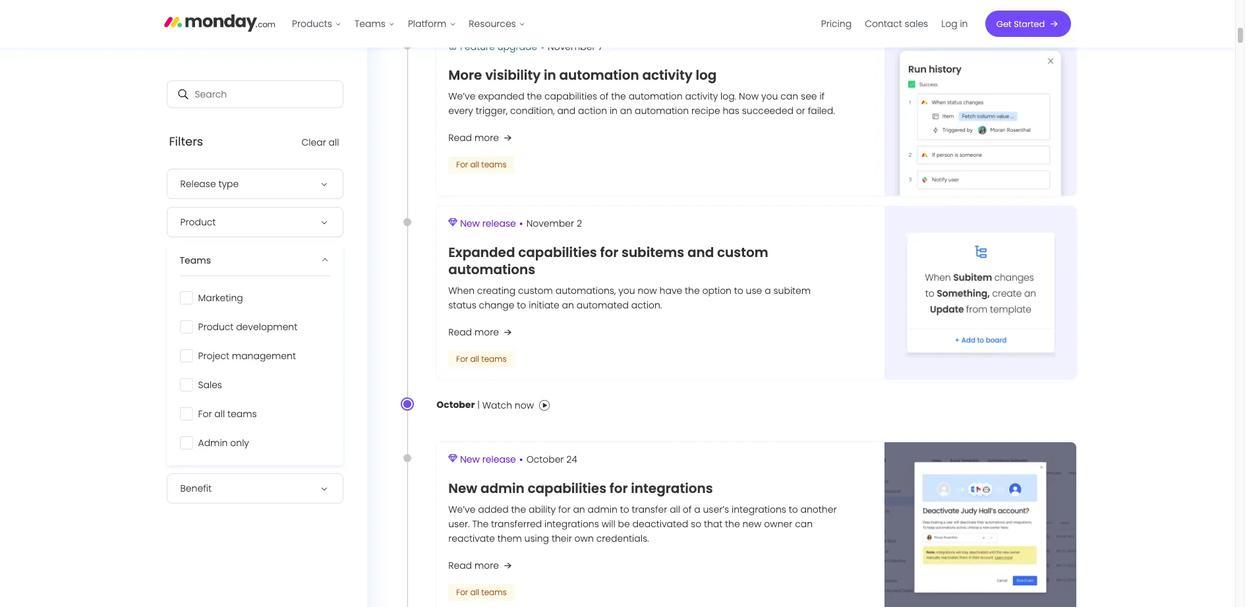 Task type: vqa. For each thing, say whether or not it's contained in the screenshot.
Project management option
yes



Task type: locate. For each thing, give the bounding box(es) containing it.
you up succeeded
[[762, 90, 779, 103]]

release
[[181, 177, 216, 191]]

all right clear
[[329, 136, 340, 149]]

read more link for automations
[[449, 324, 515, 340]]

0 horizontal spatial a
[[695, 503, 701, 516]]

can down another
[[796, 518, 813, 531]]

read more
[[449, 131, 499, 145], [449, 326, 499, 339], [449, 559, 499, 572]]

you up action.
[[619, 284, 636, 297]]

more visibility in automation activity log we've expanded the capabilities of the automation activity log. now you can see if every trigger, condition, and action in an automation recipe has succeeded or failed.
[[449, 66, 835, 118]]

october inside new release • october 24
[[527, 453, 564, 467]]

for all teams for expanded capabilities for subitems and custom automations
[[457, 353, 507, 364]]

1 vertical spatial activity
[[686, 90, 718, 103]]

more for automations
[[475, 326, 499, 339]]

release up the 'added'
[[483, 453, 516, 467]]

0 vertical spatial capabilities
[[545, 90, 598, 103]]

more down "reactivate"
[[475, 559, 499, 572]]

product down release
[[181, 216, 216, 229]]

teams inside dropdown button
[[180, 254, 211, 267]]

product development
[[199, 321, 298, 334]]

for all teams up |
[[457, 353, 507, 364]]

use
[[746, 284, 763, 297]]

for
[[601, 243, 619, 262], [610, 479, 628, 498], [559, 503, 571, 516]]

0 vertical spatial activity
[[643, 66, 693, 85]]

0 horizontal spatial admin
[[481, 479, 525, 498]]

0 vertical spatial feature release icon image
[[449, 218, 458, 227]]

whats new when subitem status change  automation trigger image
[[885, 207, 1077, 380]]

for all teams option
[[172, 402, 338, 426]]

1 horizontal spatial october
[[527, 453, 564, 467]]

a inside new admin capabilities for integrations we've added the ability for an admin to transfer all of a user's integrations to another user. the transferred integrations will be deactivated so that the new owner can reactivate them using their own credentials.
[[695, 503, 701, 516]]

for down every
[[457, 159, 468, 170]]

release inside 'new release • november 2'
[[483, 217, 516, 230]]

in down feature upgrade • november 7
[[544, 66, 557, 85]]

0 vertical spatial october
[[437, 399, 475, 412]]

new inside 'new release • november 2'
[[461, 217, 480, 230]]

teams up watch
[[482, 353, 507, 364]]

read for added
[[449, 559, 472, 572]]

feature release icon image
[[449, 218, 458, 227], [449, 455, 458, 463]]

2 vertical spatial an
[[573, 503, 585, 516]]

read down every
[[449, 131, 472, 145]]

new for expanded
[[461, 217, 480, 230]]

the
[[527, 90, 542, 103], [612, 90, 626, 103], [685, 284, 700, 297], [512, 503, 526, 516], [726, 518, 740, 531]]

deactivated
[[633, 518, 689, 531]]

read more down "reactivate"
[[449, 559, 499, 572]]

more
[[475, 131, 499, 145], [475, 326, 499, 339], [475, 559, 499, 572]]

new up expanded
[[461, 217, 480, 230]]

0 horizontal spatial you
[[619, 284, 636, 297]]

product up project
[[199, 321, 234, 334]]

teams
[[355, 17, 386, 30], [180, 254, 211, 267]]

2 read from the top
[[449, 326, 472, 339]]

product inside 'option'
[[199, 321, 234, 334]]

teams for teams link
[[355, 17, 386, 30]]

integrations up transfer
[[631, 479, 713, 498]]

0 vertical spatial more
[[475, 131, 499, 145]]

read more link down change
[[449, 324, 515, 340]]

custom
[[718, 243, 769, 262], [518, 284, 553, 297]]

product for product
[[181, 216, 216, 229]]

2 horizontal spatial in
[[961, 17, 969, 30]]

1 vertical spatial and
[[688, 243, 714, 262]]

release up expanded
[[483, 217, 516, 230]]

product development option
[[172, 315, 338, 339]]

more down trigger,
[[475, 131, 499, 145]]

1 vertical spatial teams
[[180, 254, 211, 267]]

0 vertical spatial release
[[483, 217, 516, 230]]

management
[[232, 350, 296, 363]]

to up owner
[[789, 503, 799, 516]]

in right log
[[961, 17, 969, 30]]

you inside the expanded capabilities for subitems and custom automations when creating custom automations, you now have the option to use a subitem status change to initiate an automated action.
[[619, 284, 636, 297]]

3 read more from the top
[[449, 559, 499, 572]]

3 read from the top
[[449, 559, 472, 572]]

read for we've
[[449, 131, 472, 145]]

1 we've from the top
[[449, 90, 476, 103]]

we've up user.
[[449, 503, 476, 516]]

new up user.
[[449, 479, 478, 498]]

1 vertical spatial you
[[619, 284, 636, 297]]

for all teams for new admin capabilities for integrations
[[457, 587, 507, 598]]

2 vertical spatial in
[[610, 104, 618, 118]]

1 list from the left
[[286, 0, 532, 47]]

release inside new release • october 24
[[483, 453, 516, 467]]

teams right products link
[[355, 17, 386, 30]]

1 vertical spatial capabilities
[[519, 243, 597, 262]]

for up be
[[610, 479, 628, 498]]

0 horizontal spatial integrations
[[545, 518, 599, 531]]

log.
[[721, 90, 737, 103]]

condition,
[[510, 104, 555, 118]]

2 read more from the top
[[449, 326, 499, 339]]

an inside the expanded capabilities for subitems and custom automations when creating custom automations, you now have the option to use a subitem status change to initiate an automated action.
[[562, 299, 574, 312]]

capabilities up action
[[545, 90, 598, 103]]

0 vertical spatial integrations
[[631, 479, 713, 498]]

now right watch
[[515, 399, 534, 413]]

capabilities inside 'more visibility in automation activity log we've expanded the capabilities of the automation activity log. now you can see if every trigger, condition, and action in an automation recipe has succeeded or failed.'
[[545, 90, 598, 103]]

a right use
[[765, 284, 771, 297]]

capabilities
[[545, 90, 598, 103], [519, 243, 597, 262], [528, 479, 607, 498]]

for down status
[[457, 353, 468, 364]]

0 horizontal spatial of
[[600, 90, 609, 103]]

2 vertical spatial •
[[520, 453, 523, 468]]

read down status
[[449, 326, 472, 339]]

0 vertical spatial we've
[[449, 90, 476, 103]]

watch
[[483, 399, 512, 413]]

and left action
[[558, 104, 576, 118]]

product inside popup button
[[181, 216, 216, 229]]

we've inside 'more visibility in automation activity log we've expanded the capabilities of the automation activity log. now you can see if every trigger, condition, and action in an automation recipe has succeeded or failed.'
[[449, 90, 476, 103]]

0 horizontal spatial list
[[286, 0, 532, 47]]

of inside new admin capabilities for integrations we've added the ability for an admin to transfer all of a user's integrations to another user. the transferred integrations will be deactivated so that the new owner can reactivate them using their own credentials.
[[683, 503, 692, 516]]

0 vertical spatial an
[[621, 104, 633, 118]]

0 vertical spatial you
[[762, 90, 779, 103]]

read more link down trigger,
[[449, 130, 515, 146]]

2 vertical spatial capabilities
[[528, 479, 607, 498]]

1 vertical spatial read more link
[[449, 324, 515, 340]]

watch now
[[483, 399, 534, 413]]

1 vertical spatial can
[[796, 518, 813, 531]]

an down "automations,"
[[562, 299, 574, 312]]

now up action.
[[638, 284, 657, 297]]

0 vertical spatial read
[[449, 131, 472, 145]]

1 vertical spatial an
[[562, 299, 574, 312]]

2 vertical spatial read
[[449, 559, 472, 572]]

capabilities inside the expanded capabilities for subitems and custom automations when creating custom automations, you now have the option to use a subitem status change to initiate an automated action.
[[519, 243, 597, 262]]

for all teams down "reactivate"
[[457, 587, 507, 598]]

new up the 'added'
[[461, 453, 480, 467]]

1 vertical spatial release
[[483, 453, 516, 467]]

for all teams down trigger,
[[457, 159, 507, 170]]

1 vertical spatial custom
[[518, 284, 553, 297]]

teams up only
[[228, 408, 257, 421]]

to left use
[[735, 284, 744, 297]]

and up option
[[688, 243, 714, 262]]

• up automations
[[520, 217, 523, 232]]

feature release icon image up user.
[[449, 455, 458, 463]]

to up be
[[620, 503, 630, 516]]

feature upgrade • november 7
[[461, 39, 603, 55]]

1 vertical spatial a
[[695, 503, 701, 516]]

read more down status
[[449, 326, 499, 339]]

2 release from the top
[[483, 453, 516, 467]]

for right ability
[[559, 503, 571, 516]]

for for expanded capabilities for subitems and custom automations
[[457, 353, 468, 364]]

0 vertical spatial and
[[558, 104, 576, 118]]

• left "24"
[[520, 453, 523, 468]]

2 horizontal spatial integrations
[[732, 503, 787, 516]]

• right upgrade
[[541, 39, 545, 55]]

0 vertical spatial of
[[600, 90, 609, 103]]

0 vertical spatial november
[[548, 40, 596, 53]]

more down change
[[475, 326, 499, 339]]

2 list from the left
[[815, 0, 975, 47]]

1 vertical spatial integrations
[[732, 503, 787, 516]]

0 vertical spatial for
[[601, 243, 619, 262]]

read more down every
[[449, 131, 499, 145]]

admin up will
[[588, 503, 618, 516]]

0 vertical spatial can
[[781, 90, 799, 103]]

1 vertical spatial read
[[449, 326, 472, 339]]

2 vertical spatial read more link
[[449, 558, 515, 574]]

1 release from the top
[[483, 217, 516, 230]]

1 vertical spatial of
[[683, 503, 692, 516]]

read
[[449, 131, 472, 145], [449, 326, 472, 339], [449, 559, 472, 572]]

action level automation activity log image
[[885, 30, 1077, 196]]

0 horizontal spatial in
[[544, 66, 557, 85]]

will
[[602, 518, 616, 531]]

0 vertical spatial admin
[[481, 479, 525, 498]]

recipe
[[692, 104, 721, 118]]

2 vertical spatial new
[[449, 479, 478, 498]]

activity up recipe
[[686, 90, 718, 103]]

1 vertical spatial read more
[[449, 326, 499, 339]]

0 vertical spatial •
[[541, 39, 545, 55]]

visibility
[[486, 66, 541, 85]]

november inside 'new release • november 2'
[[527, 217, 575, 230]]

a
[[765, 284, 771, 297], [695, 503, 701, 516]]

capabilities inside new admin capabilities for integrations we've added the ability for an admin to transfer all of a user's integrations to another user. the transferred integrations will be deactivated so that the new owner can reactivate them using their own credentials.
[[528, 479, 607, 498]]

3 more from the top
[[475, 559, 499, 572]]

1 horizontal spatial integrations
[[631, 479, 713, 498]]

of
[[600, 90, 609, 103], [683, 503, 692, 516]]

2 vertical spatial read more
[[449, 559, 499, 572]]

november left 7
[[548, 40, 596, 53]]

1 horizontal spatial and
[[688, 243, 714, 262]]

benefit
[[181, 482, 212, 495]]

2 more from the top
[[475, 326, 499, 339]]

read down "reactivate"
[[449, 559, 472, 572]]

teams down them on the left
[[482, 587, 507, 598]]

in
[[961, 17, 969, 30], [544, 66, 557, 85], [610, 104, 618, 118]]

status
[[449, 299, 477, 312]]

1 vertical spatial more
[[475, 326, 499, 339]]

2 vertical spatial for
[[559, 503, 571, 516]]

an right action
[[621, 104, 633, 118]]

teams inside option
[[228, 408, 257, 421]]

initiate
[[529, 299, 560, 312]]

0 vertical spatial new
[[461, 217, 480, 230]]

1 vertical spatial october
[[527, 453, 564, 467]]

feature release icon image up expanded
[[449, 218, 458, 227]]

release for capabilities
[[483, 217, 516, 230]]

1 vertical spatial new
[[461, 453, 480, 467]]

teams down trigger,
[[482, 159, 507, 170]]

a up so
[[695, 503, 701, 516]]

3 read more link from the top
[[449, 558, 515, 574]]

an
[[621, 104, 633, 118], [562, 299, 574, 312], [573, 503, 585, 516]]

integrations up new
[[732, 503, 787, 516]]

of up so
[[683, 503, 692, 516]]

read more link for added
[[449, 558, 515, 574]]

release for admin
[[483, 453, 516, 467]]

0 horizontal spatial now
[[515, 399, 534, 413]]

0 vertical spatial custom
[[718, 243, 769, 262]]

1 vertical spatial •
[[520, 217, 523, 232]]

you
[[762, 90, 779, 103], [619, 284, 636, 297]]

• for visibility
[[541, 39, 545, 55]]

0 vertical spatial read more
[[449, 131, 499, 145]]

release
[[483, 217, 516, 230], [483, 453, 516, 467]]

an inside 'more visibility in automation activity log we've expanded the capabilities of the automation activity log. now you can see if every trigger, condition, and action in an automation recipe has succeeded or failed.'
[[621, 104, 633, 118]]

product
[[181, 216, 216, 229], [199, 321, 234, 334]]

• for admin
[[520, 453, 523, 468]]

for left subitems
[[601, 243, 619, 262]]

sales
[[199, 379, 223, 392]]

1 vertical spatial admin
[[588, 503, 618, 516]]

1 vertical spatial for
[[610, 479, 628, 498]]

more for added
[[475, 559, 499, 572]]

owner
[[765, 518, 793, 531]]

list
[[286, 0, 532, 47], [815, 0, 975, 47]]

1 horizontal spatial list
[[815, 0, 975, 47]]

product for product development
[[199, 321, 234, 334]]

a inside the expanded capabilities for subitems and custom automations when creating custom automations, you now have the option to use a subitem status change to initiate an automated action.
[[765, 284, 771, 297]]

1 vertical spatial product
[[199, 321, 234, 334]]

1 vertical spatial we've
[[449, 503, 476, 516]]

an up own on the left of the page
[[573, 503, 585, 516]]

transfer integrations before disabling a user image
[[885, 443, 1077, 607]]

1 horizontal spatial in
[[610, 104, 618, 118]]

0 vertical spatial now
[[638, 284, 657, 297]]

we've up every
[[449, 90, 476, 103]]

teams up marketing
[[180, 254, 211, 267]]

teams inside 'list'
[[355, 17, 386, 30]]

0 horizontal spatial teams
[[180, 254, 211, 267]]

release type button
[[167, 169, 344, 199]]

custom up use
[[718, 243, 769, 262]]

for all teams up admin only
[[199, 408, 257, 421]]

action.
[[632, 299, 662, 312]]

we've inside new admin capabilities for integrations we've added the ability for an admin to transfer all of a user's integrations to another user. the transferred integrations will be deactivated so that the new owner can reactivate them using their own credentials.
[[449, 503, 476, 516]]

for
[[457, 159, 468, 170], [457, 353, 468, 364], [199, 408, 212, 421], [457, 587, 468, 598]]

admin
[[481, 479, 525, 498], [588, 503, 618, 516]]

and inside 'more visibility in automation activity log we've expanded the capabilities of the automation activity log. now you can see if every trigger, condition, and action in an automation recipe has succeeded or failed.'
[[558, 104, 576, 118]]

1 read more from the top
[[449, 131, 499, 145]]

capabilities down "24"
[[528, 479, 607, 498]]

teams
[[482, 159, 507, 170], [482, 353, 507, 364], [228, 408, 257, 421], [482, 587, 507, 598]]

november for capabilities
[[527, 217, 575, 230]]

all up admin only
[[215, 408, 225, 421]]

1 vertical spatial now
[[515, 399, 534, 413]]

october left watch
[[437, 399, 475, 412]]

read more for added
[[449, 559, 499, 572]]

integrations
[[631, 479, 713, 498], [732, 503, 787, 516], [545, 518, 599, 531]]

1 read from the top
[[449, 131, 472, 145]]

you inside 'more visibility in automation activity log we've expanded the capabilities of the automation activity log. now you can see if every trigger, condition, and action in an automation recipe has succeeded or failed.'
[[762, 90, 779, 103]]

integrations up their
[[545, 518, 599, 531]]

november inside feature upgrade • november 7
[[548, 40, 596, 53]]

november left 2
[[527, 217, 575, 230]]

release type
[[181, 177, 239, 191]]

october left "24"
[[527, 453, 564, 467]]

when
[[449, 284, 475, 297]]

all inside option
[[215, 408, 225, 421]]

1 horizontal spatial admin
[[588, 503, 618, 516]]

of up action
[[600, 90, 609, 103]]

read for automations
[[449, 326, 472, 339]]

can up or
[[781, 90, 799, 103]]

new
[[743, 518, 762, 531]]

benefit button
[[167, 474, 344, 504]]

their
[[552, 532, 572, 545]]

capabilities down 2
[[519, 243, 597, 262]]

1 vertical spatial feature release icon image
[[449, 455, 458, 463]]

for down "reactivate"
[[457, 587, 468, 598]]

we've
[[449, 90, 476, 103], [449, 503, 476, 516]]

2 we've from the top
[[449, 503, 476, 516]]

1 horizontal spatial now
[[638, 284, 657, 297]]

2 vertical spatial more
[[475, 559, 499, 572]]

0 vertical spatial in
[[961, 17, 969, 30]]

for down sales
[[199, 408, 212, 421]]

read more link down "reactivate"
[[449, 558, 515, 574]]

activity left log
[[643, 66, 693, 85]]

2 feature release icon image from the top
[[449, 455, 458, 463]]

to
[[735, 284, 744, 297], [517, 299, 527, 312], [620, 503, 630, 516], [789, 503, 799, 516]]

0 vertical spatial product
[[181, 216, 216, 229]]

new inside new release • october 24
[[461, 453, 480, 467]]

• for capabilities
[[520, 217, 523, 232]]

list containing pricing
[[815, 0, 975, 47]]

1 read more link from the top
[[449, 130, 515, 146]]

admin up the 'added'
[[481, 479, 525, 498]]

0 vertical spatial a
[[765, 284, 771, 297]]

all down every
[[471, 159, 480, 170]]

and
[[558, 104, 576, 118], [688, 243, 714, 262]]

custom up initiate
[[518, 284, 553, 297]]

0 horizontal spatial october
[[437, 399, 475, 412]]

marketing option
[[172, 286, 338, 310]]

in right action
[[610, 104, 618, 118]]

0 vertical spatial teams
[[355, 17, 386, 30]]

contact sales
[[866, 17, 929, 30]]

0 horizontal spatial and
[[558, 104, 576, 118]]

clear
[[302, 136, 327, 149]]

1 horizontal spatial of
[[683, 503, 692, 516]]

1 horizontal spatial you
[[762, 90, 779, 103]]

1 feature release icon image from the top
[[449, 218, 458, 227]]

contact
[[866, 17, 903, 30]]

get started button
[[986, 11, 1072, 37]]

1 horizontal spatial a
[[765, 284, 771, 297]]

user.
[[449, 518, 470, 531]]

expanded capabilities for subitems and custom automations when creating custom automations, you now have the option to use a subitem status change to initiate an automated action.
[[449, 243, 811, 312]]

1 vertical spatial november
[[527, 217, 575, 230]]

0 vertical spatial read more link
[[449, 130, 515, 146]]

or
[[797, 104, 806, 118]]

all up deactivated
[[670, 503, 681, 516]]

1 more from the top
[[475, 131, 499, 145]]

now
[[638, 284, 657, 297], [515, 399, 534, 413]]

feature release icon image for expanded capabilities for subitems and custom automations
[[449, 218, 458, 227]]

2 read more link from the top
[[449, 324, 515, 340]]

get started
[[997, 17, 1046, 30]]

|
[[475, 399, 483, 412]]

1 horizontal spatial teams
[[355, 17, 386, 30]]

teams button
[[167, 245, 344, 276]]

all
[[329, 136, 340, 149], [471, 159, 480, 170], [471, 353, 480, 364], [215, 408, 225, 421], [670, 503, 681, 516], [471, 587, 480, 598]]



Task type: describe. For each thing, give the bounding box(es) containing it.
development
[[237, 321, 298, 334]]

2 vertical spatial automation
[[635, 104, 689, 118]]

monday.com logo image
[[164, 8, 275, 36]]

clear all
[[302, 136, 340, 149]]

sales
[[906, 17, 929, 30]]

project management
[[199, 350, 296, 363]]

creating
[[477, 284, 516, 297]]

filters
[[170, 133, 204, 150]]

have
[[660, 284, 683, 297]]

for all teams inside option
[[199, 408, 257, 421]]

read more link for we've
[[449, 130, 515, 146]]

added
[[478, 503, 509, 516]]

feature
[[461, 40, 495, 53]]

expanded
[[449, 243, 515, 262]]

products
[[293, 17, 333, 30]]

in inside 'list'
[[961, 17, 969, 30]]

only
[[231, 437, 250, 450]]

upgrade
[[498, 40, 538, 53]]

platform link
[[402, 13, 463, 34]]

product button
[[167, 207, 344, 237]]

using
[[525, 532, 549, 545]]

own
[[575, 532, 594, 545]]

failed.
[[808, 104, 835, 118]]

log
[[942, 17, 958, 30]]

automations,
[[556, 284, 616, 297]]

action
[[578, 104, 607, 118]]

see
[[801, 90, 818, 103]]

new feature upgrade icon image
[[449, 41, 458, 51]]

succeeded
[[742, 104, 794, 118]]

read more for we've
[[449, 131, 499, 145]]

all up |
[[471, 353, 480, 364]]

can inside new admin capabilities for integrations we've added the ability for an admin to transfer all of a user's integrations to another user. the transferred integrations will be deactivated so that the new owner can reactivate them using their own credentials.
[[796, 518, 813, 531]]

the inside the expanded capabilities for subitems and custom automations when creating custom automations, you now have the option to use a subitem status change to initiate an automated action.
[[685, 284, 700, 297]]

for inside the expanded capabilities for subitems and custom automations when creating custom automations, you now have the option to use a subitem status change to initiate an automated action.
[[601, 243, 619, 262]]

can inside 'more visibility in automation activity log we've expanded the capabilities of the automation activity log. now you can see if every trigger, condition, and action in an automation recipe has succeeded or failed.'
[[781, 90, 799, 103]]

contact sales button
[[859, 13, 936, 34]]

pricing link
[[815, 13, 859, 34]]

if
[[820, 90, 825, 103]]

ability
[[529, 503, 556, 516]]

every
[[449, 104, 474, 118]]

teams for expanded
[[482, 353, 507, 364]]

trigger,
[[476, 104, 508, 118]]

subitem
[[774, 284, 811, 297]]

teams for more
[[482, 159, 507, 170]]

feature release icon image for new admin capabilities for integrations
[[449, 455, 458, 463]]

all down "reactivate"
[[471, 587, 480, 598]]

credentials.
[[597, 532, 649, 545]]

teams link
[[349, 13, 402, 34]]

log in
[[942, 17, 969, 30]]

them
[[498, 532, 522, 545]]

more for we've
[[475, 131, 499, 145]]

november for visibility
[[548, 40, 596, 53]]

2 vertical spatial integrations
[[545, 518, 599, 531]]

the
[[472, 518, 489, 531]]

new inside new admin capabilities for integrations we've added the ability for an admin to transfer all of a user's integrations to another user. the transferred integrations will be deactivated so that the new owner can reactivate them using their own credentials.
[[449, 479, 478, 498]]

automated
[[577, 299, 629, 312]]

new release • october 24
[[461, 453, 578, 468]]

sales option
[[172, 373, 338, 397]]

products link
[[286, 13, 349, 34]]

0 vertical spatial automation
[[560, 66, 640, 85]]

expanded
[[478, 90, 525, 103]]

all inside new admin capabilities for integrations we've added the ability for an admin to transfer all of a user's integrations to another user. the transferred integrations will be deactivated so that the new owner can reactivate them using their own credentials.
[[670, 503, 681, 516]]

teams for new
[[482, 587, 507, 598]]

an inside new admin capabilities for integrations we've added the ability for an admin to transfer all of a user's integrations to another user. the transferred integrations will be deactivated so that the new owner can reactivate them using their own credentials.
[[573, 503, 585, 516]]

transferred
[[491, 518, 542, 531]]

and inside the expanded capabilities for subitems and custom automations when creating custom automations, you now have the option to use a subitem status change to initiate an automated action.
[[688, 243, 714, 262]]

log
[[696, 66, 717, 85]]

automations
[[449, 260, 536, 279]]

new for new
[[461, 453, 480, 467]]

watch now button
[[483, 395, 550, 416]]

type
[[219, 177, 239, 191]]

resources link
[[463, 13, 532, 34]]

resources
[[469, 17, 517, 30]]

has
[[723, 104, 740, 118]]

platform
[[409, 17, 447, 30]]

main element
[[286, 0, 1072, 47]]

so
[[691, 518, 702, 531]]

new release • november 2
[[461, 217, 582, 232]]

for inside option
[[199, 408, 212, 421]]

pricing
[[822, 17, 853, 30]]

log in link
[[936, 13, 975, 34]]

another
[[801, 503, 837, 516]]

7
[[598, 40, 603, 53]]

reactivate
[[449, 532, 495, 545]]

1 horizontal spatial custom
[[718, 243, 769, 262]]

0 horizontal spatial custom
[[518, 284, 553, 297]]

of inside 'more visibility in automation activity log we've expanded the capabilities of the automation activity log. now you can see if every trigger, condition, and action in an automation recipe has succeeded or failed.'
[[600, 90, 609, 103]]

project management option
[[172, 344, 338, 368]]

change
[[479, 299, 515, 312]]

that
[[704, 518, 723, 531]]

new admin capabilities for integrations we've added the ability for an admin to transfer all of a user's integrations to another user. the transferred integrations will be deactivated so that the new owner can reactivate them using their own credentials.
[[449, 479, 837, 545]]

transfer
[[632, 503, 668, 516]]

for for new admin capabilities for integrations
[[457, 587, 468, 598]]

admin only option
[[172, 431, 338, 455]]

marketing
[[199, 292, 244, 305]]

now
[[739, 90, 759, 103]]

started
[[1015, 17, 1046, 30]]

for for more visibility in automation activity log
[[457, 159, 468, 170]]

be
[[618, 518, 630, 531]]

admin only
[[199, 437, 250, 450]]

for all teams for more visibility in automation activity log
[[457, 159, 507, 170]]

read more for automations
[[449, 326, 499, 339]]

list containing products
[[286, 0, 532, 47]]

to left initiate
[[517, 299, 527, 312]]

get
[[997, 17, 1012, 30]]

24
[[567, 453, 578, 467]]

Search text field
[[168, 81, 343, 108]]

now inside the expanded capabilities for subitems and custom automations when creating custom automations, you now have the option to use a subitem status change to initiate an automated action.
[[638, 284, 657, 297]]

option
[[703, 284, 732, 297]]

user's
[[703, 503, 730, 516]]

more
[[449, 66, 482, 85]]

now inside button
[[515, 399, 534, 413]]

project
[[199, 350, 230, 363]]

clear all button
[[302, 136, 340, 149]]

1 vertical spatial automation
[[629, 90, 683, 103]]

watch now link
[[483, 395, 550, 416]]

1 vertical spatial in
[[544, 66, 557, 85]]

teams for teams dropdown button
[[180, 254, 211, 267]]



